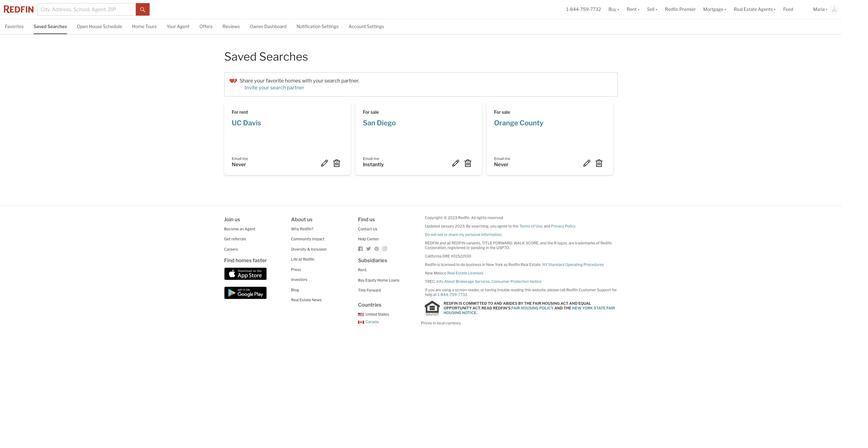 Task type: describe. For each thing, give the bounding box(es) containing it.
1 horizontal spatial new
[[487, 262, 495, 267]]

title
[[358, 288, 366, 293]]

1 vertical spatial ,
[[490, 279, 491, 284]]

your up invite on the left top of page
[[255, 78, 265, 84]]

with
[[302, 78, 312, 84]]

or inside redfin and all redfin variants, title forward, walk score, and the r logos, are trademarks of redfin corporation, registered or pending in the uspto.
[[467, 245, 471, 250]]

the inside redfin is committed to and abides by the fair housing act and equal opportunity act. read redfin's
[[525, 301, 532, 306]]

brokerage
[[456, 279, 474, 284]]

download the redfin app from the google play store image
[[224, 287, 267, 299]]

life at redfin
[[291, 257, 315, 262]]

▾ for buy ▾
[[618, 7, 620, 12]]

equal housing opportunity image
[[425, 301, 440, 316]]

and left all
[[440, 241, 447, 245]]

diego
[[377, 119, 396, 127]]

1-844-759-7732 .
[[438, 292, 469, 297]]

are inside redfin and all redfin variants, title forward, walk score, and the r logos, are trademarks of redfin corporation, registered or pending in the uspto.
[[569, 241, 575, 245]]

owner
[[250, 24, 264, 29]]

business
[[466, 262, 482, 267]]

redfin twitter image
[[366, 246, 371, 251]]

for for orange county
[[495, 109, 501, 115]]

1 vertical spatial to
[[457, 262, 460, 267]]

diversity & inclusion
[[291, 247, 327, 252]]

notification
[[297, 24, 321, 29]]

City, Address, School, Agent, ZIP search field
[[37, 3, 136, 16]]

1 horizontal spatial saved
[[224, 50, 257, 63]]

favorite
[[266, 78, 284, 84]]

housing inside redfin is committed to and abides by the fair housing act and equal opportunity act. read redfin's
[[543, 301, 560, 306]]

email for san diego
[[363, 156, 373, 161]]

▾ for maria ▾
[[827, 7, 829, 12]]

▾ for mortgage ▾
[[725, 7, 727, 12]]

united
[[366, 312, 377, 317]]

act.
[[473, 306, 481, 310]]

consumer
[[492, 279, 510, 284]]

get
[[224, 237, 231, 241]]

your agent
[[167, 24, 190, 29]]

0 horizontal spatial at
[[299, 257, 302, 262]]

community impact button
[[291, 237, 325, 241]]

buy ▾ button
[[609, 0, 620, 19]]

redfin inside redfin and all redfin variants, title forward, walk score, and the r logos, are trademarks of redfin corporation, registered or pending in the uspto.
[[601, 241, 613, 245]]

1 horizontal spatial ,
[[543, 224, 544, 228]]

notification settings
[[297, 24, 339, 29]]

fair housing policy link
[[512, 306, 554, 310]]

your
[[167, 24, 176, 29]]

1 vertical spatial about
[[444, 279, 455, 284]]

&
[[308, 247, 311, 252]]

using
[[442, 287, 452, 292]]

redfin inside button
[[666, 7, 679, 12]]

0 horizontal spatial the
[[490, 245, 496, 250]]

1-844-759-7732
[[567, 7, 602, 12]]

redfin for is
[[444, 301, 458, 306]]

homes inside share your favorite homes with your search partner. invite your search partner
[[285, 78, 301, 84]]

forward
[[367, 288, 381, 293]]

1 horizontal spatial and
[[555, 306, 563, 310]]

partner
[[287, 85, 305, 91]]

investors
[[291, 277, 308, 282]]

estate.
[[530, 262, 542, 267]]

privacy
[[552, 224, 565, 228]]

loans
[[389, 278, 400, 282]]

. right screen
[[468, 292, 469, 297]]

1 vertical spatial estate
[[456, 271, 468, 275]]

download the redfin app on the apple app store image
[[224, 268, 267, 280]]

1- for 1-844-759-7732
[[567, 7, 571, 12]]

share
[[449, 232, 459, 237]]

dashboard
[[265, 24, 287, 29]]

referrals
[[232, 237, 246, 241]]

owner dashboard
[[250, 24, 287, 29]]

1 vertical spatial search
[[270, 85, 286, 91]]

in inside redfin and all redfin variants, title forward, walk score, and the r logos, are trademarks of redfin corporation, registered or pending in the uspto.
[[486, 245, 489, 250]]

redfin instagram image
[[383, 246, 388, 251]]

bay equity home loans
[[358, 278, 400, 282]]

mortgage ▾ button
[[704, 0, 727, 19]]

by
[[467, 224, 471, 228]]

real down blog button
[[291, 298, 299, 302]]

why redfin? button
[[291, 227, 314, 231]]

feed
[[784, 7, 794, 12]]

for sale for orange
[[495, 109, 511, 115]]

licenses
[[468, 271, 484, 275]]

community impact
[[291, 237, 325, 241]]

submit search image
[[140, 7, 145, 12]]

0 horizontal spatial homes
[[236, 258, 252, 264]]

redfin left is
[[425, 262, 437, 267]]

redfin for and
[[425, 241, 439, 245]]

for sale for san
[[363, 109, 379, 115]]

1 horizontal spatial searches
[[259, 50, 308, 63]]

call
[[560, 287, 566, 292]]

2 horizontal spatial the
[[548, 241, 554, 245]]

mortgage ▾
[[704, 7, 727, 12]]

1 vertical spatial home
[[378, 278, 388, 282]]

0 horizontal spatial agent
[[177, 24, 190, 29]]

housing inside new york state fair housing notice
[[444, 310, 462, 315]]

2023
[[448, 215, 458, 220]]

▾ inside the real estate agents ▾ link
[[775, 7, 777, 12]]

for for uc davis
[[232, 109, 239, 115]]

buy ▾
[[609, 7, 620, 12]]

1 horizontal spatial agent
[[245, 227, 256, 231]]

privacy policy link
[[552, 224, 576, 228]]

us for join us
[[235, 217, 240, 222]]

support
[[597, 287, 612, 292]]

find for find us
[[358, 217, 369, 222]]

2 horizontal spatial and
[[570, 301, 578, 306]]

0 vertical spatial about
[[291, 217, 306, 222]]

california dre #01521930
[[425, 254, 472, 258]]

0 horizontal spatial or
[[444, 232, 448, 237]]

searching,
[[472, 224, 490, 228]]

do not sell or share my personal information link
[[425, 232, 502, 237]]

fair inside redfin is committed to and abides by the fair housing act and equal opportunity act. read redfin's
[[533, 301, 542, 306]]

currency
[[446, 321, 462, 325]]

never for orange
[[495, 162, 509, 168]]

me for orange
[[505, 156, 511, 161]]

real estate news button
[[291, 298, 322, 302]]

sell
[[438, 232, 444, 237]]

is
[[438, 262, 441, 267]]

account
[[349, 24, 366, 29]]

mortgage ▾ button
[[700, 0, 731, 19]]

0 horizontal spatial saved
[[34, 24, 47, 29]]

email for uc davis
[[232, 156, 242, 161]]

by
[[519, 301, 524, 306]]

get referrals button
[[224, 237, 246, 241]]

or inside if you are using a screen reader, or having trouble reading this website, please call redfin customer support for help at
[[481, 287, 485, 292]]

estate for news
[[300, 298, 311, 302]]

title
[[482, 241, 493, 245]]

equity
[[366, 278, 377, 282]]

why redfin?
[[291, 227, 314, 231]]

feed button
[[780, 0, 810, 19]]

do
[[425, 232, 430, 237]]

sell ▾
[[648, 7, 658, 12]]

reader,
[[468, 287, 480, 292]]

state
[[594, 306, 606, 310]]

january
[[441, 224, 455, 228]]

canada
[[366, 320, 379, 324]]

agents
[[759, 7, 774, 12]]

rent ▾
[[627, 7, 640, 12]]

a
[[453, 287, 455, 292]]

1 horizontal spatial 1-844-759-7732 link
[[567, 7, 602, 12]]

0 horizontal spatial new
[[425, 271, 433, 275]]

reviews
[[223, 24, 240, 29]]

. right privacy
[[576, 224, 577, 228]]

title forward
[[358, 288, 381, 293]]

act
[[561, 301, 569, 306]]

share your favorite homes with your search partner. invite your search partner
[[240, 78, 360, 91]]

become an agent
[[224, 227, 256, 231]]

estate for agents
[[745, 7, 758, 12]]

trec: info about brokerage services , consumer protection notice
[[425, 279, 542, 284]]

offers link
[[200, 19, 213, 33]]

redfin down my
[[452, 241, 466, 245]]

faster
[[253, 258, 267, 264]]

you inside if you are using a screen reader, or having trouble reading this website, please call redfin customer support for help at
[[429, 287, 435, 292]]

not
[[431, 232, 437, 237]]

settings for account settings
[[367, 24, 384, 29]]

1 vertical spatial saved searches
[[224, 50, 308, 63]]

community
[[291, 237, 312, 241]]

real left estate.
[[521, 262, 529, 267]]

terms of use link
[[520, 224, 543, 228]]

real estate agents ▾ button
[[731, 0, 780, 19]]

schedule
[[103, 24, 122, 29]]

fair inside new york state fair housing notice
[[607, 306, 616, 310]]

0 horizontal spatial home
[[132, 24, 144, 29]]

1 horizontal spatial housing
[[521, 306, 539, 310]]

invite
[[245, 85, 258, 91]]



Task type: vqa. For each thing, say whether or not it's contained in the screenshot.
middle 3
no



Task type: locate. For each thing, give the bounding box(es) containing it.
in right business at the right bottom of the page
[[483, 262, 486, 267]]

estate left agents
[[745, 7, 758, 12]]

2 vertical spatial in
[[433, 321, 436, 325]]

redfin?
[[300, 227, 314, 231]]

all
[[472, 215, 476, 220]]

us up us
[[370, 217, 375, 222]]

copyright:
[[425, 215, 444, 220]]

contact
[[358, 227, 372, 231]]

0 vertical spatial you
[[491, 224, 497, 228]]

2 settings from the left
[[367, 24, 384, 29]]

1 vertical spatial 844-
[[441, 292, 450, 297]]

new left york
[[487, 262, 495, 267]]

1 horizontal spatial saved searches
[[224, 50, 308, 63]]

searches
[[48, 24, 67, 29], [259, 50, 308, 63]]

dre
[[443, 254, 451, 258]]

to left 'do'
[[457, 262, 460, 267]]

1 horizontal spatial or
[[467, 245, 471, 250]]

policy
[[540, 306, 554, 310]]

me for san
[[374, 156, 380, 161]]

0 vertical spatial home
[[132, 24, 144, 29]]

redfin right as
[[509, 262, 520, 267]]

0 vertical spatial are
[[569, 241, 575, 245]]

us for find us
[[370, 217, 375, 222]]

1 vertical spatial in
[[483, 262, 486, 267]]

find up contact
[[358, 217, 369, 222]]

1 vertical spatial homes
[[236, 258, 252, 264]]

info
[[437, 279, 444, 284]]

2 horizontal spatial in
[[486, 245, 489, 250]]

instantly
[[363, 162, 384, 168]]

2 never from the left
[[495, 162, 509, 168]]

favorites link
[[5, 19, 24, 33]]

homes up 'download the redfin app on the apple app store' 'image'
[[236, 258, 252, 264]]

0 horizontal spatial fair
[[512, 306, 521, 310]]

1 horizontal spatial 7732
[[591, 7, 602, 12]]

mortgage
[[704, 7, 724, 12]]

3 email from the left
[[495, 156, 504, 161]]

0 horizontal spatial settings
[[322, 24, 339, 29]]

▾ inside sell ▾ dropdown button
[[656, 7, 658, 12]]

in left local
[[433, 321, 436, 325]]

1 horizontal spatial 759-
[[581, 7, 591, 12]]

at inside if you are using a screen reader, or having trouble reading this website, please call redfin customer support for help at
[[434, 292, 437, 297]]

0 horizontal spatial housing
[[444, 310, 462, 315]]

screen
[[455, 287, 467, 292]]

us flag image
[[358, 313, 365, 316]]

3 me from the left
[[505, 156, 511, 161]]

reading
[[511, 287, 524, 292]]

2 horizontal spatial for
[[495, 109, 501, 115]]

▾ right agents
[[775, 7, 777, 12]]

1 vertical spatial searches
[[259, 50, 308, 63]]

the left terms
[[513, 224, 519, 228]]

2 me from the left
[[374, 156, 380, 161]]

redfin down 1-844-759-7732 . on the right bottom of page
[[444, 301, 458, 306]]

1 horizontal spatial home
[[378, 278, 388, 282]]

2 email from the left
[[363, 156, 373, 161]]

3 ▾ from the left
[[656, 7, 658, 12]]

orange
[[495, 119, 519, 127]]

share
[[240, 78, 253, 84]]

help
[[358, 237, 366, 241]]

pending
[[471, 245, 486, 250]]

1 never from the left
[[232, 162, 246, 168]]

,
[[543, 224, 544, 228], [490, 279, 491, 284]]

1 vertical spatial are
[[436, 287, 442, 292]]

▾ right the maria
[[827, 7, 829, 12]]

0 horizontal spatial the
[[525, 301, 532, 306]]

0 horizontal spatial and
[[494, 301, 503, 306]]

0 horizontal spatial ,
[[490, 279, 491, 284]]

or right sell
[[444, 232, 448, 237]]

copyright: © 2023 redfin. all rights reserved.
[[425, 215, 504, 220]]

0 horizontal spatial of
[[532, 224, 535, 228]]

redfin right call in the bottom of the page
[[567, 287, 578, 292]]

0 horizontal spatial saved searches
[[34, 24, 67, 29]]

blog
[[291, 287, 299, 292]]

redfin right trademarks on the right bottom of the page
[[601, 241, 613, 245]]

searches left open
[[48, 24, 67, 29]]

news
[[312, 298, 322, 302]]

0 horizontal spatial 7732
[[459, 292, 468, 297]]

inclusion
[[311, 247, 327, 252]]

your right invite on the left top of page
[[259, 85, 269, 91]]

agree
[[498, 224, 508, 228]]

for sale up san
[[363, 109, 379, 115]]

of left use
[[532, 224, 535, 228]]

me for uc
[[243, 156, 248, 161]]

homes
[[285, 78, 301, 84], [236, 258, 252, 264]]

▾ right buy
[[618, 7, 620, 12]]

estate inside dropdown button
[[745, 7, 758, 12]]

1 for sale from the left
[[363, 109, 379, 115]]

▾ for rent ▾
[[638, 7, 640, 12]]

us right join
[[235, 217, 240, 222]]

2 sale from the left
[[502, 109, 511, 115]]

settings right 'notification'
[[322, 24, 339, 29]]

homes up 'partner'
[[285, 78, 301, 84]]

us up redfin?
[[307, 217, 313, 222]]

1- for 1-844-759-7732 .
[[438, 292, 441, 297]]

of inside redfin and all redfin variants, title forward, walk score, and the r logos, are trademarks of redfin corporation, registered or pending in the uspto.
[[597, 241, 600, 245]]

real estate agents ▾
[[735, 7, 777, 12]]

844-
[[571, 7, 581, 12], [441, 292, 450, 297]]

▾ inside buy ▾ dropdown button
[[618, 7, 620, 12]]

at right help
[[434, 292, 437, 297]]

1 ▾ from the left
[[618, 7, 620, 12]]

0 horizontal spatial email me never
[[232, 156, 248, 168]]

find for find homes faster
[[224, 258, 235, 264]]

redfin left the premier
[[666, 7, 679, 12]]

is
[[459, 301, 463, 306]]

real down "licensed"
[[448, 271, 455, 275]]

0 horizontal spatial to
[[457, 262, 460, 267]]

uc
[[232, 119, 242, 127]]

diversity & inclusion button
[[291, 247, 327, 252]]

redfin inside redfin is committed to and abides by the fair housing act and equal opportunity act. read redfin's
[[444, 301, 458, 306]]

1 sale from the left
[[371, 109, 379, 115]]

2 horizontal spatial estate
[[745, 7, 758, 12]]

0 horizontal spatial searches
[[48, 24, 67, 29]]

of
[[532, 224, 535, 228], [597, 241, 600, 245]]

0 vertical spatial to
[[509, 224, 512, 228]]

email inside email me instantly
[[363, 156, 373, 161]]

saved searches
[[34, 24, 67, 29], [224, 50, 308, 63]]

become an agent button
[[224, 227, 256, 231]]

me inside email me instantly
[[374, 156, 380, 161]]

0 horizontal spatial never
[[232, 162, 246, 168]]

redfin down 'not'
[[425, 241, 439, 245]]

1-844-759-7732 link left buy
[[567, 7, 602, 12]]

the right by
[[525, 301, 532, 306]]

of right trademarks on the right bottom of the page
[[597, 241, 600, 245]]

score,
[[526, 241, 540, 245]]

0 horizontal spatial about
[[291, 217, 306, 222]]

us for about us
[[307, 217, 313, 222]]

for sale up 'orange'
[[495, 109, 511, 115]]

sale up the san diego
[[371, 109, 379, 115]]

1 me from the left
[[243, 156, 248, 161]]

for for san diego
[[363, 109, 370, 115]]

information
[[482, 232, 502, 237]]

redfin facebook image
[[358, 246, 363, 251]]

for up san
[[363, 109, 370, 115]]

estate down 'do'
[[456, 271, 468, 275]]

sale for san
[[371, 109, 379, 115]]

search down the favorite
[[270, 85, 286, 91]]

redfin inside if you are using a screen reader, or having trouble reading this website, please call redfin customer support for help at
[[567, 287, 578, 292]]

do not sell or share my personal information .
[[425, 232, 503, 237]]

about up why
[[291, 217, 306, 222]]

are inside if you are using a screen reader, or having trouble reading this website, please call redfin customer support for help at
[[436, 287, 442, 292]]

0 vertical spatial or
[[444, 232, 448, 237]]

search left partner.
[[325, 78, 341, 84]]

find
[[358, 217, 369, 222], [224, 258, 235, 264]]

0 horizontal spatial for
[[232, 109, 239, 115]]

, up having
[[490, 279, 491, 284]]

▾ right sell
[[656, 7, 658, 12]]

▾ right mortgage
[[725, 7, 727, 12]]

and right to
[[494, 301, 503, 306]]

2 email me never from the left
[[495, 156, 511, 168]]

1 horizontal spatial are
[[569, 241, 575, 245]]

1 horizontal spatial at
[[434, 292, 437, 297]]

saved right "favorites"
[[34, 24, 47, 29]]

new york state fair housing notice
[[444, 306, 616, 315]]

1 vertical spatial 1-844-759-7732 link
[[438, 292, 468, 297]]

procedures
[[584, 262, 604, 267]]

1 horizontal spatial email me never
[[495, 156, 511, 168]]

sale for orange
[[502, 109, 511, 115]]

1-844-759-7732 link
[[567, 7, 602, 12], [438, 292, 468, 297]]

local
[[437, 321, 445, 325]]

6 ▾ from the left
[[827, 7, 829, 12]]

1 horizontal spatial sale
[[502, 109, 511, 115]]

0 vertical spatial homes
[[285, 78, 301, 84]]

email for orange county
[[495, 156, 504, 161]]

.
[[576, 224, 577, 228], [502, 232, 503, 237], [468, 292, 469, 297], [477, 310, 478, 315]]

to right 'agree'
[[509, 224, 512, 228]]

0 vertical spatial in
[[486, 245, 489, 250]]

settings right account
[[367, 24, 384, 29]]

3 us from the left
[[370, 217, 375, 222]]

1 vertical spatial at
[[434, 292, 437, 297]]

sell
[[648, 7, 655, 12]]

saved up share
[[224, 50, 257, 63]]

1 horizontal spatial for
[[363, 109, 370, 115]]

you right if
[[429, 287, 435, 292]]

for up 'orange'
[[495, 109, 501, 115]]

1 horizontal spatial never
[[495, 162, 509, 168]]

email me never for uc
[[232, 156, 248, 168]]

2 horizontal spatial or
[[481, 287, 485, 292]]

press button
[[291, 267, 301, 272]]

mexico
[[434, 271, 447, 275]]

are right logos,
[[569, 241, 575, 245]]

0 horizontal spatial us
[[235, 217, 240, 222]]

sell ▾ button
[[648, 0, 658, 19]]

7732 for 1-844-759-7732
[[591, 7, 602, 12]]

0 horizontal spatial 1-844-759-7732 link
[[438, 292, 468, 297]]

1 horizontal spatial estate
[[456, 271, 468, 275]]

2 horizontal spatial housing
[[543, 301, 560, 306]]

2 for from the left
[[363, 109, 370, 115]]

and right score,
[[541, 241, 547, 245]]

2 us from the left
[[307, 217, 313, 222]]

about us
[[291, 217, 313, 222]]

1-844-759-7732 link up is on the bottom of page
[[438, 292, 468, 297]]

as
[[504, 262, 508, 267]]

real inside dropdown button
[[735, 7, 744, 12]]

, left privacy
[[543, 224, 544, 228]]

1 horizontal spatial the
[[513, 224, 519, 228]]

licensed
[[441, 262, 456, 267]]

maria
[[814, 7, 826, 12]]

agent right your
[[177, 24, 190, 29]]

0 horizontal spatial email
[[232, 156, 242, 161]]

1 horizontal spatial in
[[483, 262, 486, 267]]

and
[[544, 224, 551, 228], [440, 241, 447, 245], [541, 241, 547, 245]]

0 vertical spatial 7732
[[591, 7, 602, 12]]

▾ inside mortgage ▾ dropdown button
[[725, 7, 727, 12]]

7732 up is on the bottom of page
[[459, 292, 468, 297]]

0 horizontal spatial me
[[243, 156, 248, 161]]

your right with
[[313, 78, 324, 84]]

at right life
[[299, 257, 302, 262]]

. down committed
[[477, 310, 478, 315]]

1 horizontal spatial to
[[509, 224, 512, 228]]

saved searches link
[[34, 19, 67, 33]]

3 for from the left
[[495, 109, 501, 115]]

1 vertical spatial new
[[425, 271, 433, 275]]

please
[[548, 287, 559, 292]]

0 vertical spatial saved searches
[[34, 24, 67, 29]]

1 vertical spatial find
[[224, 258, 235, 264]]

find down careers
[[224, 258, 235, 264]]

7732 for 1-844-759-7732 .
[[459, 292, 468, 297]]

email me never for orange
[[495, 156, 511, 168]]

registered
[[448, 245, 466, 250]]

the left the new
[[564, 306, 572, 310]]

1 horizontal spatial find
[[358, 217, 369, 222]]

0 horizontal spatial search
[[270, 85, 286, 91]]

1 vertical spatial 1-
[[438, 292, 441, 297]]

1 settings from the left
[[322, 24, 339, 29]]

1 email from the left
[[232, 156, 242, 161]]

and right policy
[[555, 306, 563, 310]]

759- for 1-844-759-7732 .
[[450, 292, 459, 297]]

search
[[325, 78, 341, 84], [270, 85, 286, 91]]

saved
[[34, 24, 47, 29], [224, 50, 257, 63]]

2 horizontal spatial email
[[495, 156, 504, 161]]

4 ▾ from the left
[[725, 7, 727, 12]]

agent right an
[[245, 227, 256, 231]]

sale up 'orange'
[[502, 109, 511, 115]]

1 horizontal spatial the
[[564, 306, 572, 310]]

1 horizontal spatial about
[[444, 279, 455, 284]]

. down 'agree'
[[502, 232, 503, 237]]

canadian flag image
[[358, 321, 365, 324]]

1 email me never from the left
[[232, 156, 248, 168]]

are left 'using'
[[436, 287, 442, 292]]

real right 'mortgage ▾'
[[735, 7, 744, 12]]

2 ▾ from the left
[[638, 7, 640, 12]]

email
[[232, 156, 242, 161], [363, 156, 373, 161], [495, 156, 504, 161]]

searches up the favorite
[[259, 50, 308, 63]]

buy ▾ button
[[605, 0, 624, 19]]

1 us from the left
[[235, 217, 240, 222]]

home left "tours"
[[132, 24, 144, 29]]

1 horizontal spatial settings
[[367, 24, 384, 29]]

759- for 1-844-759-7732
[[581, 7, 591, 12]]

0 horizontal spatial in
[[433, 321, 436, 325]]

redfin pinterest image
[[375, 246, 380, 251]]

2 vertical spatial estate
[[300, 298, 311, 302]]

0 vertical spatial agent
[[177, 24, 190, 29]]

▾ right rent
[[638, 7, 640, 12]]

new up trec:
[[425, 271, 433, 275]]

rent ▾ button
[[627, 0, 640, 19]]

0 horizontal spatial for sale
[[363, 109, 379, 115]]

rent
[[240, 109, 248, 115]]

you up information
[[491, 224, 497, 228]]

updated
[[425, 224, 440, 228]]

the left the uspto.
[[490, 245, 496, 250]]

for left rent
[[232, 109, 239, 115]]

and right the act
[[570, 301, 578, 306]]

5 ▾ from the left
[[775, 7, 777, 12]]

prices
[[421, 321, 432, 325]]

in right pending
[[486, 245, 489, 250]]

the
[[513, 224, 519, 228], [548, 241, 554, 245], [490, 245, 496, 250]]

or down services
[[481, 287, 485, 292]]

equal
[[579, 301, 592, 306]]

estate left news
[[300, 298, 311, 302]]

ny
[[543, 262, 548, 267]]

7732
[[591, 7, 602, 12], [459, 292, 468, 297]]

▾ inside rent ▾ dropdown button
[[638, 7, 640, 12]]

1 horizontal spatial for sale
[[495, 109, 511, 115]]

consumer protection notice link
[[492, 279, 542, 284]]

and right use
[[544, 224, 551, 228]]

owner dashboard link
[[250, 19, 287, 33]]

never for uc
[[232, 162, 246, 168]]

redfin down &
[[303, 257, 315, 262]]

for rent
[[232, 109, 248, 115]]

to
[[488, 301, 493, 306]]

0 vertical spatial new
[[487, 262, 495, 267]]

0 horizontal spatial 844-
[[441, 292, 450, 297]]

redfin premier
[[666, 7, 697, 12]]

▾ for sell ▾
[[656, 7, 658, 12]]

0 vertical spatial 1-
[[567, 7, 571, 12]]

1 horizontal spatial search
[[325, 78, 341, 84]]

0 vertical spatial search
[[325, 78, 341, 84]]

0 vertical spatial find
[[358, 217, 369, 222]]

for
[[612, 287, 618, 292]]

settings for notification settings
[[322, 24, 339, 29]]

invite your search partner link
[[245, 85, 305, 91]]

or left pending
[[467, 245, 471, 250]]

about up 'using'
[[444, 279, 455, 284]]

2 horizontal spatial fair
[[607, 306, 616, 310]]

this
[[525, 287, 532, 292]]

home left the 'loans'
[[378, 278, 388, 282]]

0 horizontal spatial sale
[[371, 109, 379, 115]]

the left the r
[[548, 241, 554, 245]]

844- for 1-844-759-7732
[[571, 7, 581, 12]]

protection
[[511, 279, 530, 284]]

2 horizontal spatial us
[[370, 217, 375, 222]]

2 for sale from the left
[[495, 109, 511, 115]]

0 vertical spatial ,
[[543, 224, 544, 228]]

844- for 1-844-759-7732 .
[[441, 292, 450, 297]]

1 horizontal spatial you
[[491, 224, 497, 228]]

my
[[460, 232, 465, 237]]

0 horizontal spatial estate
[[300, 298, 311, 302]]

0 vertical spatial 1-844-759-7732 link
[[567, 7, 602, 12]]

real estate licenses link
[[448, 271, 484, 275]]

7732 left buy
[[591, 7, 602, 12]]

1 vertical spatial you
[[429, 287, 435, 292]]

0 vertical spatial saved
[[34, 24, 47, 29]]

open house schedule link
[[77, 19, 122, 33]]

1 for from the left
[[232, 109, 239, 115]]

redfin is committed to and abides by the fair housing act and equal opportunity act. read redfin's
[[444, 301, 592, 310]]



